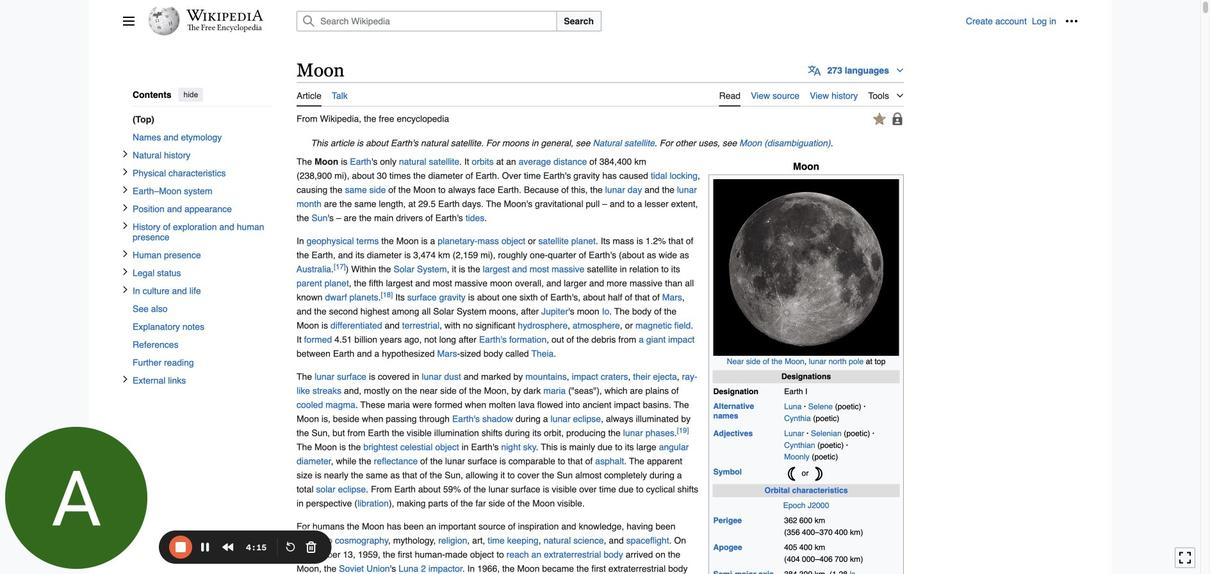 Task type: describe. For each thing, give the bounding box(es) containing it.
log in and more options image
[[1066, 15, 1079, 28]]

2 x small image from the top
[[121, 204, 129, 212]]

3 x small image from the top
[[121, 250, 129, 258]]

4 x small image from the top
[[121, 376, 129, 384]]

1 x small image from the top
[[121, 168, 129, 176]]

1 x small image from the top
[[121, 150, 129, 158]]

full moon in the darkness of the night sky. it is patterned with a mix of light-tone regions and darker, irregular blotches, and scattered with varied circles surrounded by out-thrown rays of bright ejecta: impact craters. image
[[714, 179, 900, 356]]

5 x small image from the top
[[121, 286, 129, 294]]

featured article image
[[874, 113, 886, 125]]

4 x small image from the top
[[121, 268, 129, 276]]



Task type: vqa. For each thing, say whether or not it's contained in the screenshot.
Log in and more options IMAGE
yes



Task type: locate. For each thing, give the bounding box(es) containing it.
personal tools navigation
[[967, 11, 1083, 31]]

page semi-protected image
[[892, 112, 904, 125]]

☾ image
[[785, 467, 800, 482]]

Search Wikipedia search field
[[297, 11, 557, 31]]

3 x small image from the top
[[121, 222, 129, 230]]

menu image
[[122, 15, 135, 28]]

language progressive image
[[809, 64, 821, 77]]

main content
[[292, 58, 1079, 575]]

None search field
[[281, 11, 967, 31]]

2 x small image from the top
[[121, 186, 129, 194]]

note
[[297, 136, 904, 150]]

☽ image
[[811, 467, 827, 482]]

x small image
[[121, 168, 129, 176], [121, 204, 129, 212], [121, 222, 129, 230], [121, 268, 129, 276], [121, 286, 129, 294]]

x small image
[[121, 150, 129, 158], [121, 186, 129, 194], [121, 250, 129, 258], [121, 376, 129, 384]]

wikipedia image
[[187, 10, 263, 21]]

fullscreen image
[[1179, 552, 1192, 565]]

the free encyclopedia image
[[187, 24, 262, 33]]



